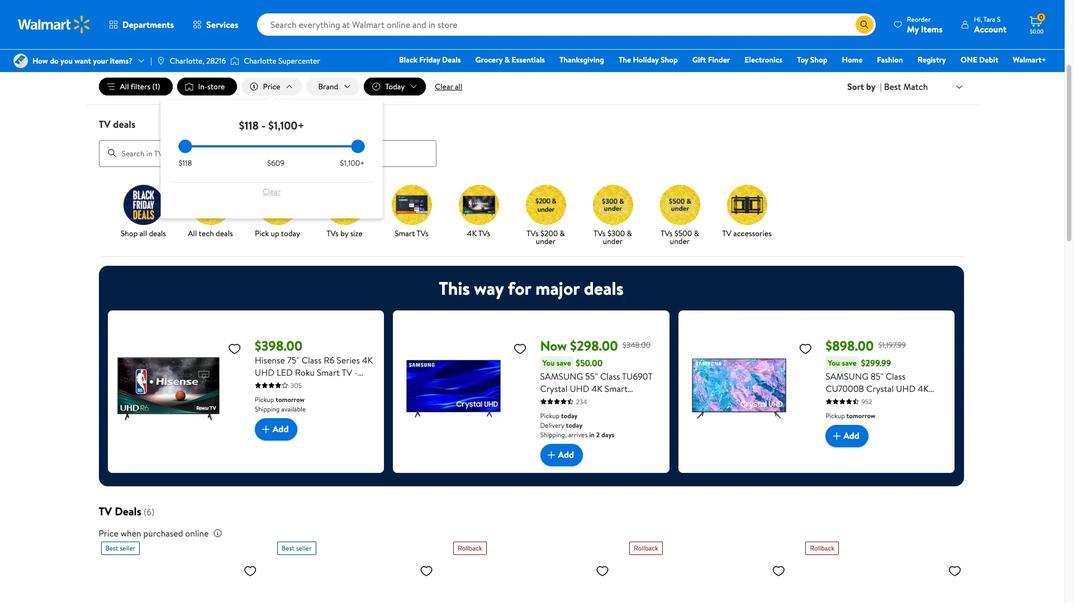 Task type: locate. For each thing, give the bounding box(es) containing it.
& right $200
[[560, 228, 565, 239]]

2 rollback from the left
[[634, 544, 659, 553]]

deals inside tv deals search field
[[113, 117, 136, 131]]

1 horizontal spatial |
[[881, 81, 882, 93]]

clear inside button
[[435, 81, 453, 92]]

0 horizontal spatial $118
[[179, 158, 192, 169]]

0 horizontal spatial crystal
[[540, 383, 568, 395]]

quantities.
[[417, 25, 447, 34]]

store
[[208, 81, 225, 92]]

tvs inside tvs $300 & under
[[594, 228, 606, 239]]

$398.00 group
[[117, 320, 375, 464]]

you for $898.00
[[828, 358, 841, 369]]

1 best seller from the left
[[105, 544, 136, 553]]

pickup down 75r6030k
[[255, 395, 274, 405]]

class left r6
[[302, 354, 322, 367]]

deals down shop all deals image
[[149, 228, 166, 239]]

|
[[150, 55, 152, 67], [881, 81, 882, 93]]

grocery & essentials link
[[471, 54, 550, 66]]

you inside you save $50.00 samsung 55" class tu690t crystal uhd 4k smart television - un55tu690tfxza (new)
[[543, 358, 555, 369]]

price left 'when'
[[99, 528, 119, 540]]

0 vertical spatial $118
[[239, 118, 259, 133]]

all filters (1)
[[120, 81, 160, 92]]

0 horizontal spatial rollback
[[458, 544, 483, 553]]

rollback for "philips 32" class hd (720p) smart roku borderless led tv (32pfl6452/f7)" image on the right
[[810, 544, 835, 553]]

account
[[975, 23, 1007, 35]]

seller for vizio 50" class v-series 4k uhd led smart tv v505-j09 'image' at the left
[[120, 544, 136, 553]]

price inside price dropdown button
[[263, 81, 280, 92]]

one
[[961, 54, 978, 65]]

uhd left led
[[255, 367, 275, 379]]

all left tech
[[188, 228, 197, 239]]

0 horizontal spatial add
[[273, 424, 289, 436]]

1 horizontal spatial -
[[355, 367, 358, 379]]

under down tvs $500 & under image
[[670, 236, 690, 247]]

pick
[[255, 228, 269, 239]]

1 television from the left
[[540, 395, 578, 407]]

$118 up $118 range field
[[239, 118, 259, 133]]

2 samsung from the left
[[826, 371, 869, 383]]

class for now
[[600, 371, 620, 383]]

1 vertical spatial $1,100+
[[340, 158, 365, 169]]

0 horizontal spatial  image
[[156, 56, 165, 65]]

tvs down "smart tvs" image
[[417, 228, 429, 239]]

seller for hisense 58" class 4k uhd led lcd roku smart tv hdr r6 series 58r6e3 image
[[296, 544, 312, 553]]

uhd right "85""
[[896, 383, 916, 395]]

1 horizontal spatial available
[[621, 25, 645, 34]]

one debit link
[[956, 54, 1004, 66]]

1 horizontal spatial $1,100+
[[340, 158, 365, 169]]

6 tvs from the left
[[661, 228, 673, 239]]

0 vertical spatial price
[[263, 81, 280, 92]]

smart tvs image
[[392, 185, 432, 225]]

smart inside you save $50.00 samsung 55" class tu690t crystal uhd 4k smart television - un55tu690tfxza (new)
[[605, 383, 628, 395]]

$300
[[608, 228, 625, 239]]

1 crystal from the left
[[540, 383, 568, 395]]

2 horizontal spatial add button
[[826, 425, 869, 448]]

tomorrow inside the pickup tomorrow shipping available
[[276, 395, 305, 405]]

1 horizontal spatial uhd
[[570, 383, 590, 395]]

- up $118 range field
[[262, 118, 266, 133]]

add button inside the $398.00 group
[[255, 419, 298, 441]]

smart up pickup tomorrow
[[826, 395, 849, 407]]

add button inside now $298.00 group
[[540, 444, 583, 467]]

all inside button
[[455, 81, 463, 92]]

& for tvs $300 & under
[[627, 228, 632, 239]]

add button
[[255, 419, 298, 441], [826, 425, 869, 448], [540, 444, 583, 467]]

0 vertical spatial all
[[120, 81, 129, 92]]

uhd up 234
[[570, 383, 590, 395]]

samsung for $898.00
[[826, 371, 869, 383]]

samsung inside you save $299.99 samsung 85" class cu7000b crystal uhd 4k smart television un85cu7000bxza
[[826, 371, 869, 383]]

toy shop link
[[792, 54, 833, 66]]

$118 range field
[[179, 145, 365, 148]]

registry
[[918, 54, 947, 65]]

1 horizontal spatial all
[[188, 228, 197, 239]]

4k right "85""
[[918, 383, 929, 395]]

television inside you save $50.00 samsung 55" class tu690t crystal uhd 4k smart television - un55tu690tfxza (new)
[[540, 395, 578, 407]]

tvs for tvs $200 & under
[[527, 228, 539, 239]]

 image right 28216
[[230, 55, 239, 67]]

for
[[508, 276, 531, 301]]

1 horizontal spatial you
[[828, 358, 841, 369]]

pickup tomorrow
[[826, 411, 876, 421]]

in-store button
[[177, 78, 237, 96]]

class for $898.00
[[886, 371, 906, 383]]

0 horizontal spatial price
[[99, 528, 119, 540]]

- right r6
[[355, 367, 358, 379]]

television for $898.00
[[851, 395, 888, 407]]

add to cart image
[[259, 423, 273, 437], [545, 449, 558, 462]]

2 best seller from the left
[[282, 544, 312, 553]]

clear for clear all
[[435, 81, 453, 92]]

3 under from the left
[[670, 236, 690, 247]]

items
[[570, 25, 585, 34]]

0 vertical spatial deals
[[442, 54, 461, 65]]

pickup
[[255, 395, 274, 405], [540, 411, 560, 421], [826, 411, 845, 421]]

(new) up delivery on the right of the page
[[540, 407, 564, 420]]

tvs
[[327, 228, 339, 239], [417, 228, 429, 239], [479, 228, 491, 239], [527, 228, 539, 239], [594, 228, 606, 239], [661, 228, 673, 239]]

0 vertical spatial (new)
[[298, 379, 322, 391]]

today button
[[364, 78, 426, 96]]

2 horizontal spatial pickup
[[826, 411, 845, 421]]

add to cart image down the shipping
[[259, 423, 273, 437]]

tara
[[984, 14, 996, 24]]

& right $300
[[627, 228, 632, 239]]

0 horizontal spatial television
[[540, 395, 578, 407]]

0 vertical spatial all
[[455, 81, 463, 92]]

 image up the (1)
[[156, 56, 165, 65]]

all tech deals image
[[190, 185, 231, 225]]

best match
[[885, 80, 929, 93]]

today
[[385, 81, 405, 92]]

1 horizontal spatial add button
[[540, 444, 583, 467]]

4k right series
[[362, 354, 373, 367]]

4k inside you save $299.99 samsung 85" class cu7000b crystal uhd 4k smart television un85cu7000bxza
[[918, 383, 929, 395]]

1 seller from the left
[[120, 544, 136, 553]]

shop right the holiday
[[661, 54, 678, 65]]

under inside tvs $200 & under
[[536, 236, 556, 247]]

& right $500
[[694, 228, 700, 239]]

- inside you save $50.00 samsung 55" class tu690t crystal uhd 4k smart television - un55tu690tfxza (new)
[[580, 395, 583, 407]]

rollback
[[458, 544, 483, 553], [634, 544, 659, 553], [810, 544, 835, 553]]

1 vertical spatial $118
[[179, 158, 192, 169]]

1 vertical spatial tomorrow
[[847, 411, 876, 421]]

0 horizontal spatial all
[[140, 228, 147, 239]]

under for $300
[[603, 236, 623, 247]]

0 vertical spatial -
[[262, 118, 266, 133]]

best seller for vizio 50" class v-series 4k uhd led smart tv v505-j09 'image' at the left
[[105, 544, 136, 553]]

1 horizontal spatial add
[[558, 449, 574, 462]]

you
[[543, 358, 555, 369], [828, 358, 841, 369]]

5 tvs from the left
[[594, 228, 606, 239]]

by for tvs
[[341, 228, 349, 239]]

available right be
[[621, 25, 645, 34]]

services button
[[183, 11, 248, 38]]

1 vertical spatial price
[[99, 528, 119, 540]]

price when purchased online
[[99, 528, 209, 540]]

shop down shop all deals image
[[121, 228, 138, 239]]

under inside tvs $300 & under
[[603, 236, 623, 247]]

1 vertical spatial |
[[881, 81, 882, 93]]

TV deals search field
[[85, 117, 980, 167]]

1 horizontal spatial best
[[282, 544, 295, 553]]

deals right tech
[[216, 228, 233, 239]]

$898.00
[[826, 336, 874, 355]]

1 horizontal spatial $118
[[239, 118, 259, 133]]

add inside now $298.00 group
[[558, 449, 574, 462]]

uhd inside you save $50.00 samsung 55" class tu690t crystal uhd 4k smart television - un55tu690tfxza (new)
[[570, 383, 590, 395]]

under
[[536, 236, 556, 247], [603, 236, 623, 247], [670, 236, 690, 247]]

you inside you save $299.99 samsung 85" class cu7000b crystal uhd 4k smart television un85cu7000bxza
[[828, 358, 841, 369]]

1 horizontal spatial samsung
[[826, 371, 869, 383]]

all for all tech deals
[[188, 228, 197, 239]]

deals up search image on the left top
[[113, 117, 136, 131]]

class right "55""
[[600, 371, 620, 383]]

now $298.00 $348.00
[[540, 336, 651, 355]]

smart right roku
[[317, 367, 340, 379]]

reorder my items
[[907, 14, 943, 35]]

tvs left $300
[[594, 228, 606, 239]]

1 horizontal spatial (new)
[[540, 407, 564, 420]]

tv left accessories
[[723, 228, 732, 239]]

clear inside clear button
[[263, 186, 281, 197]]

4k inside you save $50.00 samsung 55" class tu690t crystal uhd 4k smart television - un55tu690tfxza (new)
[[592, 383, 603, 395]]

0 vertical spatial tomorrow
[[276, 395, 305, 405]]

samsung left "55""
[[540, 371, 583, 383]]

add to favorites list, hisense 75" class r6 series 4k uhd led roku smart tv - 75r6030k (new) image
[[228, 342, 241, 356]]

1 vertical spatial clear
[[263, 186, 281, 197]]

up
[[271, 228, 279, 239]]

tv left (6)
[[99, 504, 112, 519]]

tv for deals
[[99, 504, 112, 519]]

1 vertical spatial -
[[355, 367, 358, 379]]

& for tvs $500 & under
[[694, 228, 700, 239]]

(6)
[[144, 506, 155, 519]]

all down black friday deals
[[455, 81, 463, 92]]

0 horizontal spatial class
[[302, 354, 322, 367]]

2 you from the left
[[828, 358, 841, 369]]

0 horizontal spatial add button
[[255, 419, 298, 441]]

rollback for "lg 86" class 4k uhd 2160p webos smart tv - 86uq7070zud" "image"
[[458, 544, 483, 553]]

2 crystal from the left
[[867, 383, 894, 395]]

legal information image
[[213, 529, 222, 538]]

pick up today
[[255, 228, 300, 239]]

0 horizontal spatial best
[[105, 544, 118, 553]]

limited
[[394, 25, 416, 34]]

2 horizontal spatial best
[[885, 80, 902, 93]]

all down shop all deals image
[[140, 228, 147, 239]]

tvs left size
[[327, 228, 339, 239]]

tomorrow down 305
[[276, 395, 305, 405]]

0 horizontal spatial seller
[[120, 544, 136, 553]]

tvs by size
[[327, 228, 363, 239]]

add to cart image inside the $398.00 group
[[259, 423, 273, 437]]

crystal up 952 on the right bottom of the page
[[867, 383, 894, 395]]

$1,197.99
[[879, 340, 907, 351]]

all left filters
[[120, 81, 129, 92]]

tv inside the tv accessories link
[[723, 228, 732, 239]]

today left in
[[566, 421, 583, 430]]

0 horizontal spatial by
[[341, 228, 349, 239]]

1 rollback from the left
[[458, 544, 483, 553]]

tvs left $500
[[661, 228, 673, 239]]

$1,100+
[[268, 118, 304, 133], [340, 158, 365, 169]]

234
[[576, 397, 588, 407]]

best for hisense 58" class 4k uhd led lcd roku smart tv hdr r6 series 58r6e3 image
[[282, 544, 295, 553]]

may
[[587, 25, 599, 34]]

deals inside the all tech deals link
[[216, 228, 233, 239]]

1 horizontal spatial by
[[867, 81, 876, 93]]

$118
[[239, 118, 259, 133], [179, 158, 192, 169]]

way
[[474, 276, 504, 301]]

by inside sort and filter section element
[[867, 81, 876, 93]]

1 vertical spatial deals
[[115, 504, 141, 519]]

add button down shipping, at the right bottom of the page
[[540, 444, 583, 467]]

deals right friday
[[442, 54, 461, 65]]

3 rollback from the left
[[810, 544, 835, 553]]

save inside you save $299.99 samsung 85" class cu7000b crystal uhd 4k smart television un85cu7000bxza
[[842, 358, 857, 369]]

samsung for now
[[540, 371, 583, 383]]

save inside you save $50.00 samsung 55" class tu690t crystal uhd 4k smart television - un55tu690tfxza (new)
[[557, 358, 571, 369]]

0 vertical spatial add to cart image
[[259, 423, 273, 437]]

series
[[337, 354, 360, 367]]

hisense
[[255, 354, 285, 367]]

85"
[[871, 371, 884, 383]]

uhd inside $398.00 hisense 75" class r6 series 4k uhd led roku smart tv - 75r6030k (new)
[[255, 367, 275, 379]]

search image
[[108, 149, 117, 158]]

shop right toy
[[811, 54, 828, 65]]

tvs down 4k tvs image
[[479, 228, 491, 239]]

price down charlotte supercenter
[[263, 81, 280, 92]]

deals left (6)
[[115, 504, 141, 519]]

clear for clear
[[263, 186, 281, 197]]

tvs inside tvs $200 & under
[[527, 228, 539, 239]]

smart right "55""
[[605, 383, 628, 395]]

0 horizontal spatial save
[[557, 358, 571, 369]]

4 tvs from the left
[[527, 228, 539, 239]]

& inside tvs $300 & under
[[627, 228, 632, 239]]

television up pickup tomorrow
[[851, 395, 888, 407]]

1 samsung from the left
[[540, 371, 583, 383]]

1 horizontal spatial seller
[[296, 544, 312, 553]]

clear search field text image
[[843, 20, 852, 29]]

2 horizontal spatial uhd
[[896, 383, 916, 395]]

by
[[867, 81, 876, 93], [341, 228, 349, 239]]

1 vertical spatial add to cart image
[[545, 449, 558, 462]]

class inside you save $50.00 samsung 55" class tu690t crystal uhd 4k smart television - un55tu690tfxza (new)
[[600, 371, 620, 383]]

all for shop
[[140, 228, 147, 239]]

1 vertical spatial all
[[140, 228, 147, 239]]

1 horizontal spatial all
[[455, 81, 463, 92]]

0 horizontal spatial samsung
[[540, 371, 583, 383]]

2 television from the left
[[851, 395, 888, 407]]

smart tvs
[[395, 228, 429, 239]]

4k down $50.00
[[592, 383, 603, 395]]

0 horizontal spatial best seller
[[105, 544, 136, 553]]

add button down the shipping
[[255, 419, 298, 441]]

2 seller from the left
[[296, 544, 312, 553]]

1 save from the left
[[557, 358, 571, 369]]

2 horizontal spatial add
[[844, 430, 860, 443]]

pickup inside the pickup tomorrow shipping available
[[255, 395, 274, 405]]

this way for major deals
[[439, 276, 624, 301]]

your
[[93, 55, 108, 67]]

1 vertical spatial all
[[188, 228, 197, 239]]

1 vertical spatial available
[[281, 405, 306, 414]]

tv inside tv deals search field
[[99, 117, 111, 131]]

deals
[[442, 54, 461, 65], [115, 504, 141, 519]]

crystal up delivery on the right of the page
[[540, 383, 568, 395]]

0 horizontal spatial you
[[543, 358, 555, 369]]

walmart+
[[1013, 54, 1047, 65]]

add inside the $398.00 group
[[273, 424, 289, 436]]

save down now on the bottom right of page
[[557, 358, 571, 369]]

| left best match at right top
[[881, 81, 882, 93]]

0 horizontal spatial tomorrow
[[276, 395, 305, 405]]

tomorrow down 952 on the right bottom of the page
[[847, 411, 876, 421]]

smart for $398.00 hisense 75" class r6 series 4k uhd led roku smart tv - 75r6030k (new)
[[317, 367, 340, 379]]

shop all deals image
[[123, 185, 164, 225]]

all inside the all filters (1) button
[[120, 81, 129, 92]]

1 horizontal spatial class
[[600, 371, 620, 383]]

(new) right led
[[298, 379, 322, 391]]

2 tvs from the left
[[417, 228, 429, 239]]

crystal for $898.00
[[867, 383, 894, 395]]

un85cu7000bxza
[[826, 407, 904, 420]]

Walmart Site-Wide search field
[[257, 13, 876, 36]]

pickup inside pickup today delivery today shipping, arrives in 2 days
[[540, 411, 560, 421]]

0 horizontal spatial $1,100+
[[268, 118, 304, 133]]

1 horizontal spatial under
[[603, 236, 623, 247]]

in-store
[[198, 81, 225, 92]]

one debit
[[961, 54, 999, 65]]

1 tvs from the left
[[327, 228, 339, 239]]

class right "85""
[[886, 371, 906, 383]]

0 horizontal spatial under
[[536, 236, 556, 247]]

tv inside $398.00 hisense 75" class r6 series 4k uhd led roku smart tv - 75r6030k (new)
[[342, 367, 352, 379]]

you down now on the bottom right of page
[[543, 358, 555, 369]]

2 vertical spatial -
[[580, 395, 583, 407]]

supplies
[[467, 25, 490, 34]]

want
[[75, 55, 91, 67]]

under inside tvs $500 & under
[[670, 236, 690, 247]]

1 horizontal spatial best seller
[[282, 544, 312, 553]]

$1,100+ up $118 range field
[[268, 118, 304, 133]]

$200
[[541, 228, 558, 239]]

add button down pickup tomorrow
[[826, 425, 869, 448]]

under down tvs $300 & under 'image'
[[603, 236, 623, 247]]

save down $898.00
[[842, 358, 857, 369]]

clear button
[[179, 183, 365, 201]]

crystal inside you save $50.00 samsung 55" class tu690t crystal uhd 4k smart television - un55tu690tfxza (new)
[[540, 383, 568, 395]]

 image
[[13, 54, 28, 68]]

save
[[557, 358, 571, 369], [842, 358, 857, 369]]

2 horizontal spatial class
[[886, 371, 906, 383]]

add down pickup tomorrow
[[844, 430, 860, 443]]

0 vertical spatial clear
[[435, 81, 453, 92]]

hisense 58" class 4k uhd led lcd roku smart tv hdr r6 series 58r6e3 image
[[277, 560, 438, 604]]

black friday deals link
[[394, 54, 466, 66]]

1 vertical spatial by
[[341, 228, 349, 239]]

add to cart image
[[831, 430, 844, 443]]

4k tvs
[[467, 228, 491, 239]]

you down $898.00
[[828, 358, 841, 369]]

1 horizontal spatial price
[[263, 81, 280, 92]]

vizio 50" class v-series 4k uhd led smart tv v505-j09 image
[[101, 560, 262, 604]]

 image
[[230, 55, 239, 67], [156, 56, 165, 65]]

4k
[[467, 228, 477, 239], [362, 354, 373, 367], [592, 383, 603, 395], [918, 383, 929, 395]]

(new) inside $398.00 hisense 75" class r6 series 4k uhd led roku smart tv - 75r6030k (new)
[[298, 379, 322, 391]]

1 horizontal spatial deals
[[442, 54, 461, 65]]

pick up today link
[[249, 185, 307, 240]]

0 horizontal spatial (new)
[[298, 379, 322, 391]]

$500
[[675, 228, 692, 239]]

 image for charlotte, 28216
[[156, 56, 165, 65]]

electronics link
[[740, 54, 788, 66]]

1 horizontal spatial rollback
[[634, 544, 659, 553]]

charlotte supercenter
[[244, 55, 320, 67]]

items?
[[110, 55, 133, 67]]

tvs left $200
[[527, 228, 539, 239]]

smart inside $398.00 hisense 75" class r6 series 4k uhd led roku smart tv - 75r6030k (new)
[[317, 367, 340, 379]]

0 vertical spatial by
[[867, 81, 876, 93]]

0 horizontal spatial add to cart image
[[259, 423, 273, 437]]

| inside sort and filter section element
[[881, 81, 882, 93]]

tv mounts image
[[727, 185, 768, 225]]

tvs $500 & under
[[661, 228, 700, 247]]

tvs $500 & under image
[[660, 185, 700, 225]]

1 horizontal spatial crystal
[[867, 383, 894, 395]]

& inside tvs $500 & under
[[694, 228, 700, 239]]

smart inside you save $299.99 samsung 85" class cu7000b crystal uhd 4k smart television un85cu7000bxza
[[826, 395, 849, 407]]

save for $898.00
[[842, 358, 857, 369]]

add down the shipping
[[273, 424, 289, 436]]

0 horizontal spatial all
[[120, 81, 129, 92]]

available down 305
[[281, 405, 306, 414]]

| up filters
[[150, 55, 152, 67]]

1 horizontal spatial clear
[[435, 81, 453, 92]]

- up pickup today delivery today shipping, arrives in 2 days
[[580, 395, 583, 407]]

add
[[273, 424, 289, 436], [844, 430, 860, 443], [558, 449, 574, 462]]

0 vertical spatial available
[[621, 25, 645, 34]]

clear down black friday deals
[[435, 81, 453, 92]]

tv right r6
[[342, 367, 352, 379]]

2 horizontal spatial rollback
[[810, 544, 835, 553]]

- inside $398.00 hisense 75" class r6 series 4k uhd led roku smart tv - 75r6030k (new)
[[355, 367, 358, 379]]

add down arrives
[[558, 449, 574, 462]]

clear down $609
[[263, 186, 281, 197]]

0 horizontal spatial available
[[281, 405, 306, 414]]

add to favorites list, lg 70" class 4k uhd 2160p webos smart tv - 70uq7070zud image
[[772, 565, 786, 579]]

departments button
[[100, 11, 183, 38]]

all inside the all tech deals link
[[188, 228, 197, 239]]

add to cart image down shipping, at the right bottom of the page
[[545, 449, 558, 462]]

tvs inside tvs $500 & under
[[661, 228, 673, 239]]

2 horizontal spatial under
[[670, 236, 690, 247]]

add for $898.00
[[844, 430, 860, 443]]

1 horizontal spatial pickup
[[540, 411, 560, 421]]

uhd inside you save $299.99 samsung 85" class cu7000b crystal uhd 4k smart television un85cu7000bxza
[[896, 383, 916, 395]]

finder
[[708, 54, 730, 65]]

1 under from the left
[[536, 236, 556, 247]]

smart for you save $299.99 samsung 85" class cu7000b crystal uhd 4k smart television un85cu7000bxza
[[826, 395, 849, 407]]

by right sort
[[867, 81, 876, 93]]

uhd for $898.00
[[896, 383, 916, 395]]

& inside tvs $200 & under
[[560, 228, 565, 239]]

1 horizontal spatial  image
[[230, 55, 239, 67]]

0 horizontal spatial pickup
[[255, 395, 274, 405]]

2 under from the left
[[603, 236, 623, 247]]

tvs by size image
[[325, 185, 365, 225]]

0 horizontal spatial |
[[150, 55, 152, 67]]

& for tvs $200 & under
[[560, 228, 565, 239]]

pick up today image
[[258, 185, 298, 225]]

pickup up add to cart image
[[826, 411, 845, 421]]

television inside you save $299.99 samsung 85" class cu7000b crystal uhd 4k smart television un85cu7000bxza
[[851, 395, 888, 407]]

$118 for $118
[[179, 158, 192, 169]]

all tech deals link
[[181, 185, 240, 240]]

2 save from the left
[[842, 358, 857, 369]]

tomorrow for pickup tomorrow
[[847, 411, 876, 421]]

samsung left "85""
[[826, 371, 869, 383]]

2 horizontal spatial -
[[580, 395, 583, 407]]

55"
[[586, 371, 598, 383]]

delivery
[[540, 421, 565, 430]]

$1,100+ up tvs by size "image" at the top left of page
[[340, 158, 365, 169]]

tv up search image on the left top
[[99, 117, 111, 131]]

$118 up all tech deals image
[[179, 158, 192, 169]]

1 vertical spatial (new)
[[540, 407, 564, 420]]

add to cart image for add button inside now $298.00 group
[[545, 449, 558, 462]]

pickup up shipping, at the right bottom of the page
[[540, 411, 560, 421]]

tv accessories link
[[718, 185, 776, 240]]

television up delivery on the right of the page
[[540, 395, 578, 407]]

best for vizio 50" class v-series 4k uhd led smart tv v505-j09 'image' at the left
[[105, 544, 118, 553]]

class inside you save $299.99 samsung 85" class cu7000b crystal uhd 4k smart television un85cu7000bxza
[[886, 371, 906, 383]]

by left size
[[341, 228, 349, 239]]

under down the tvs $200 & under image
[[536, 236, 556, 247]]

952
[[862, 397, 873, 407]]

(new) inside you save $50.00 samsung 55" class tu690t crystal uhd 4k smart television - un55tu690tfxza (new)
[[540, 407, 564, 420]]

add button for $898.00
[[826, 425, 869, 448]]

black
[[399, 54, 418, 65]]

1 horizontal spatial television
[[851, 395, 888, 407]]

1 you from the left
[[543, 358, 555, 369]]

crystal inside you save $299.99 samsung 85" class cu7000b crystal uhd 4k smart television un85cu7000bxza
[[867, 383, 894, 395]]

$0.00
[[1030, 27, 1044, 35]]

0 horizontal spatial uhd
[[255, 367, 275, 379]]

1 horizontal spatial add to cart image
[[545, 449, 558, 462]]

samsung inside you save $50.00 samsung 55" class tu690t crystal uhd 4k smart television - un55tu690tfxza (new)
[[540, 371, 583, 383]]

under for $200
[[536, 236, 556, 247]]

tech
[[199, 228, 214, 239]]

0 horizontal spatial clear
[[263, 186, 281, 197]]

1 horizontal spatial save
[[842, 358, 857, 369]]



Task type: describe. For each thing, give the bounding box(es) containing it.
tv for deals
[[99, 117, 111, 131]]

(1)
[[152, 81, 160, 92]]

deals inside shop all deals link
[[149, 228, 166, 239]]

add to favorites list, philips 32" class hd (720p) smart roku borderless led tv (32pfl6452/f7) image
[[949, 565, 962, 579]]

2 horizontal spatial shop
[[811, 54, 828, 65]]

2
[[597, 430, 600, 440]]

thanksgiving
[[560, 54, 604, 65]]

$118 for $118 - $1,100+
[[239, 118, 259, 133]]

the
[[619, 54, 631, 65]]

brand
[[318, 81, 338, 92]]

(new) for $398.00
[[298, 379, 322, 391]]

be
[[612, 25, 619, 34]]

you for now $298.00
[[543, 358, 555, 369]]

fashion
[[878, 54, 904, 65]]

- for $398.00
[[355, 367, 358, 379]]

best inside 'popup button'
[[885, 80, 902, 93]]

items
[[921, 23, 943, 35]]

toy
[[798, 54, 809, 65]]

class inside $398.00 hisense 75" class r6 series 4k uhd led roku smart tv - 75r6030k (new)
[[302, 354, 322, 367]]

tvs $300 & under
[[594, 228, 632, 247]]

add to favorites list, vizio 50" class v-series 4k uhd led smart tv v505-j09 image
[[244, 565, 257, 579]]

you save $50.00 samsung 55" class tu690t crystal uhd 4k smart television - un55tu690tfxza (new)
[[540, 357, 660, 420]]

tvs for tvs $300 & under
[[594, 228, 606, 239]]

28216
[[206, 55, 226, 67]]

0
[[1040, 12, 1044, 22]]

price for price
[[263, 81, 280, 92]]

this
[[439, 276, 470, 301]]

purchased
[[143, 528, 183, 540]]

the holiday shop link
[[614, 54, 683, 66]]

smart down "smart tvs" image
[[395, 228, 415, 239]]

tv deals
[[99, 117, 136, 131]]

add to favorites list, samsung 55" class tu690t crystal uhd 4k smart television - un55tu690tfxza (new) image
[[514, 342, 527, 356]]

add button for now $298.00
[[540, 444, 583, 467]]

tomorrow for pickup tomorrow shipping available
[[276, 395, 305, 405]]

pickup tomorrow shipping available
[[255, 395, 306, 414]]

all filters (1) button
[[99, 78, 173, 96]]

electronics
[[745, 54, 783, 65]]

tvs for tvs by size
[[327, 228, 339, 239]]

Search search field
[[257, 13, 876, 36]]

0 horizontal spatial shop
[[121, 228, 138, 239]]

4k tvs image
[[459, 185, 499, 225]]

select
[[550, 25, 568, 34]]

3 tvs from the left
[[479, 228, 491, 239]]

under for $500
[[670, 236, 690, 247]]

all for all filters (1)
[[120, 81, 129, 92]]

filters
[[131, 81, 151, 92]]

walmart image
[[18, 16, 91, 34]]

pickup for shipping
[[255, 395, 274, 405]]

crystal for now
[[540, 383, 568, 395]]

r6
[[324, 354, 335, 367]]

fashion link
[[873, 54, 909, 66]]

essentials
[[512, 54, 545, 65]]

add to favorites list, lg 86" class 4k uhd 2160p webos smart tv - 86uq7070zud image
[[596, 565, 610, 579]]

in
[[590, 430, 595, 440]]

match
[[904, 80, 929, 93]]

deals inside 'link'
[[442, 54, 461, 65]]

 image for charlotte supercenter
[[230, 55, 239, 67]]

$398.00 hisense 75" class r6 series 4k uhd led roku smart tv - 75r6030k (new)
[[255, 336, 373, 391]]

pickup for delivery
[[540, 411, 560, 421]]

price for price when purchased online
[[99, 528, 119, 540]]

shop all deals link
[[114, 185, 173, 240]]

charlotte,
[[170, 55, 205, 67]]

gift
[[693, 54, 706, 65]]

pickup today delivery today shipping, arrives in 2 days
[[540, 411, 615, 440]]

tvs $200 & under
[[527, 228, 565, 247]]

0 horizontal spatial deals
[[115, 504, 141, 519]]

tvs $500 & under link
[[651, 185, 709, 248]]

4k inside $398.00 hisense 75" class r6 series 4k uhd led roku smart tv - 75r6030k (new)
[[362, 354, 373, 367]]

best match button
[[882, 79, 967, 94]]

add to favorites list, samsung 85" class cu7000b crystal uhd 4k smart television un85cu7000bxza image
[[799, 342, 813, 356]]

add for now $298.00
[[558, 449, 574, 462]]

$348.00
[[623, 340, 651, 351]]

tvs $200 & under image
[[526, 185, 566, 225]]

available inside the pickup tomorrow shipping available
[[281, 405, 306, 414]]

0 horizontal spatial -
[[262, 118, 266, 133]]

tv deals (6)
[[99, 504, 155, 519]]

how do you want your items?
[[32, 55, 133, 67]]

shipping,
[[540, 430, 567, 440]]

(new) for you
[[540, 407, 564, 420]]

now
[[540, 336, 567, 355]]

1 horizontal spatial shop
[[661, 54, 678, 65]]

debit
[[980, 54, 999, 65]]

0 vertical spatial |
[[150, 55, 152, 67]]

online
[[185, 528, 209, 540]]

rollback for "lg 70" class 4k uhd 2160p webos smart tv - 70uq7070zud" image
[[634, 544, 659, 553]]

$898.00 $1,197.99
[[826, 336, 907, 355]]

all for clear
[[455, 81, 463, 92]]

major
[[536, 276, 580, 301]]

sort and filter section element
[[85, 69, 980, 105]]

cu7000b
[[826, 383, 865, 395]]

toy shop
[[798, 54, 828, 65]]

no
[[504, 25, 513, 34]]

you
[[60, 55, 73, 67]]

0 vertical spatial $1,100+
[[268, 118, 304, 133]]

all tech deals
[[188, 228, 233, 239]]

$398.00
[[255, 336, 303, 355]]

tvs $300 & under image
[[593, 185, 633, 225]]

rain
[[515, 25, 525, 34]]

lg 86" class 4k uhd 2160p webos smart tv - 86uq7070zud image
[[453, 560, 614, 604]]

best seller for hisense 58" class 4k uhd led lcd roku smart tv hdr r6 series 58r6e3 image
[[282, 544, 312, 553]]

75"
[[287, 354, 300, 367]]

smart for you save $50.00 samsung 55" class tu690t crystal uhd 4k smart television - un55tu690tfxza (new)
[[605, 383, 628, 395]]

$1108 range field
[[179, 145, 365, 148]]

s
[[998, 14, 1001, 24]]

$299.99
[[862, 357, 892, 370]]

tv for accessories
[[723, 228, 732, 239]]

4k tvs link
[[450, 185, 508, 240]]

deals right major
[[584, 276, 624, 301]]

registry link
[[913, 54, 952, 66]]

save for now
[[557, 358, 571, 369]]

you save $299.99 samsung 85" class cu7000b crystal uhd 4k smart television un85cu7000bxza
[[826, 357, 929, 420]]

my
[[907, 23, 919, 35]]

by for sort
[[867, 81, 876, 93]]

4k down 4k tvs image
[[467, 228, 477, 239]]

search icon image
[[861, 20, 869, 29]]

uhd for now $298.00
[[570, 383, 590, 395]]

tvs for tvs $500 & under
[[661, 228, 673, 239]]

today right up
[[281, 228, 300, 239]]

today down 234
[[561, 411, 578, 421]]

charlotte, 28216
[[170, 55, 226, 67]]

roku
[[295, 367, 315, 379]]

size
[[350, 228, 363, 239]]

black friday deals
[[399, 54, 461, 65]]

Search in TV deals search field
[[99, 140, 436, 167]]

home link
[[837, 54, 868, 66]]

tvs $300 & under link
[[584, 185, 642, 248]]

hi,
[[975, 14, 983, 24]]

add to cart image for add button inside the $398.00 group
[[259, 423, 273, 437]]

75r6030k
[[255, 379, 296, 391]]

lg 70" class 4k uhd 2160p webos smart tv - 70uq7070zud image
[[630, 560, 790, 604]]

$118 - $1,100+
[[239, 118, 304, 133]]

services
[[206, 18, 239, 31]]

- for you
[[580, 395, 583, 407]]

add to favorites list, hisense 58" class 4k uhd led lcd roku smart tv hdr r6 series 58r6e3 image
[[420, 565, 433, 579]]

supercenter
[[279, 55, 320, 67]]

home
[[842, 54, 863, 65]]

limited quantities. while supplies last. no rain checks. select items may not be available in-store.
[[394, 25, 671, 34]]

now $298.00 group
[[402, 320, 661, 467]]

price button
[[242, 78, 302, 96]]

& right grocery
[[505, 54, 510, 65]]

philips 32" class hd (720p) smart roku borderless led tv (32pfl6452/f7) image
[[806, 560, 967, 604]]

sort by |
[[848, 81, 882, 93]]

brand button
[[306, 78, 360, 96]]

television for now
[[540, 395, 578, 407]]

gift finder link
[[688, 54, 735, 66]]

the holiday shop
[[619, 54, 678, 65]]

shipping
[[255, 405, 280, 414]]

accessories
[[734, 228, 772, 239]]



Task type: vqa. For each thing, say whether or not it's contained in the screenshot.


